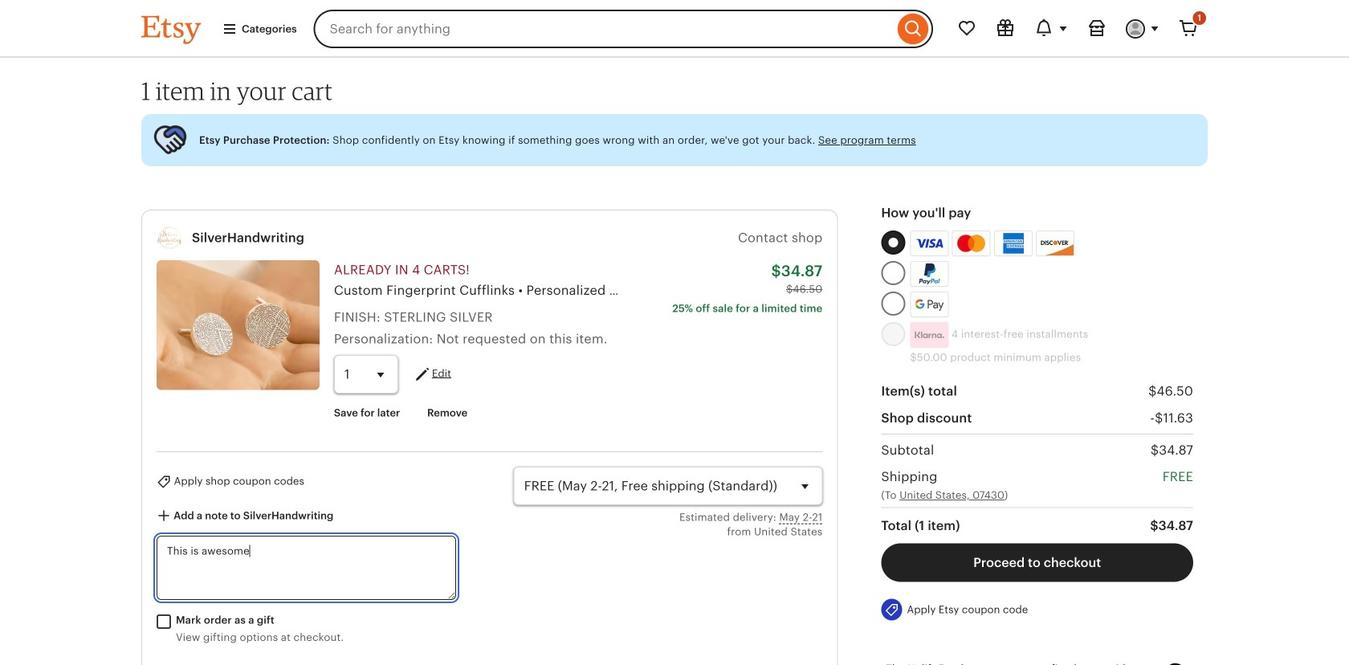 Task type: describe. For each thing, give the bounding box(es) containing it.
custom fingerprint cufflinks • personalized gift for dad • wedding gift for husband • memorial gift • actual fingerprint cuff links • cm28 image
[[157, 260, 320, 390]]

Search for anything text field
[[314, 10, 894, 48]]

silverhandwriting image
[[157, 225, 182, 251]]



Task type: locate. For each thing, give the bounding box(es) containing it.
banner
[[112, 0, 1237, 58]]

Add a note to SilverHandwriting (optional) text field
[[157, 536, 456, 600]]

uplift fund image
[[1144, 662, 1189, 665]]

None search field
[[314, 10, 933, 48]]



Task type: vqa. For each thing, say whether or not it's contained in the screenshot.
2nd 6 items from the left
no



